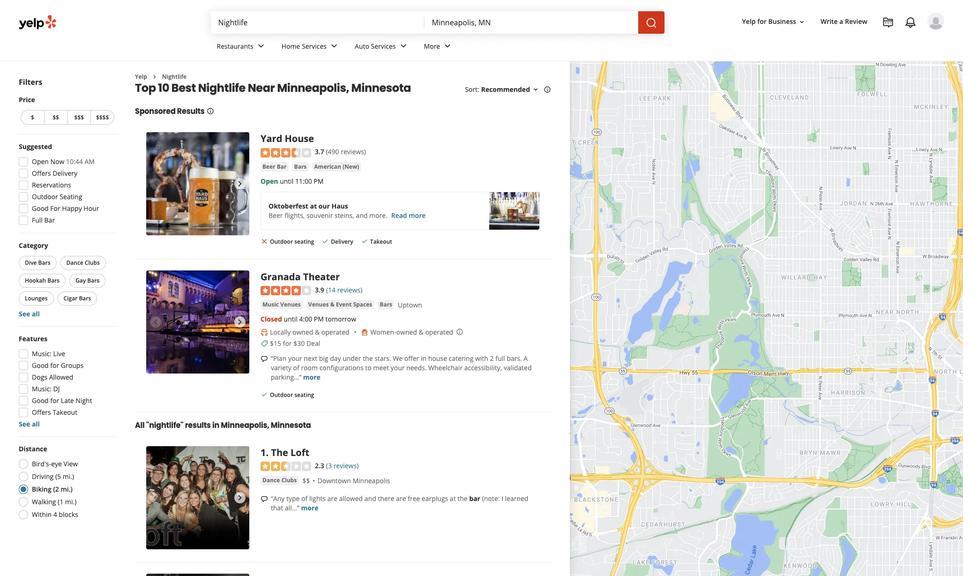 Task type: vqa. For each thing, say whether or not it's contained in the screenshot.
Learn more about reviews. link
no



Task type: locate. For each thing, give the bounding box(es) containing it.
2 pm from the top
[[314, 315, 324, 323]]

1 16 speech v2 image from the top
[[261, 355, 268, 363]]

24 chevron down v2 image
[[329, 41, 340, 52], [442, 41, 453, 52]]

24 chevron down v2 image right the more at the left top
[[442, 41, 453, 52]]

stars.
[[375, 354, 391, 363]]

24 chevron down v2 image inside home services link
[[329, 41, 340, 52]]

slideshow element
[[146, 132, 249, 236], [146, 271, 249, 374], [146, 447, 249, 550]]

0 vertical spatial clubs
[[85, 259, 100, 267]]

dance clubs button up gay
[[60, 256, 106, 270]]

in inside the '"plan your next big day under the stars. we offer in house catering with 2 full bars. a variety of room configurations to meet your needs. wheelchair accessibility, validated parking…"'
[[421, 354, 427, 363]]

all down offers takeout
[[32, 420, 40, 429]]

2 24 chevron down v2 image from the left
[[398, 41, 409, 52]]

bars button up 11:00
[[292, 162, 309, 172]]

bars inside dive bars button
[[38, 259, 50, 267]]

2 see all from the top
[[19, 420, 40, 429]]

open down beer bar link
[[261, 177, 278, 186]]

3 good from the top
[[32, 396, 49, 405]]

granada
[[261, 271, 301, 283]]

1 see all from the top
[[19, 309, 40, 318]]

granada theater image
[[146, 271, 249, 374]]

seating down parking…"
[[295, 391, 314, 399]]

bars inside 'hookah bars' button
[[47, 277, 60, 285]]

takeout
[[370, 238, 392, 246], [53, 408, 77, 417]]

bars for cigar bars
[[79, 294, 91, 302]]

delivery left 16 checkmark v2 icon
[[331, 238, 353, 246]]

auto services
[[355, 42, 396, 50]]

1 all from the top
[[32, 309, 40, 318]]

16 info v2 image right results
[[207, 108, 214, 115]]

1 vertical spatial more link
[[301, 504, 319, 512]]

good up dogs
[[32, 361, 49, 370]]

steins,
[[335, 211, 354, 220]]

dance clubs up gay
[[66, 259, 100, 267]]

music venues button
[[261, 300, 303, 309]]

bars button right spaces
[[378, 300, 394, 309]]

2 see all button from the top
[[19, 420, 40, 429]]

bars for hookah bars
[[47, 277, 60, 285]]

seating
[[295, 238, 314, 246], [295, 391, 314, 399]]

bar for beer bar
[[277, 163, 287, 171]]

1 horizontal spatial your
[[391, 363, 405, 372]]

yelp for yelp 'link'
[[135, 73, 147, 81]]

more right read
[[409, 211, 426, 220]]

yelp inside button
[[742, 17, 756, 26]]

(note: i learned that all..."
[[271, 494, 529, 512]]

1 music: from the top
[[32, 349, 52, 358]]

owned up offer
[[396, 328, 417, 337]]

minneapolis
[[353, 476, 390, 485]]

pm
[[314, 177, 324, 186], [314, 315, 324, 323]]

24 chevron down v2 image inside more link
[[442, 41, 453, 52]]

yelp left business
[[742, 17, 756, 26]]

24 chevron down v2 image right restaurants
[[255, 41, 267, 52]]

open for open now 10:44 am
[[32, 157, 49, 166]]

minnesota
[[351, 80, 411, 96], [271, 420, 311, 431]]

0 horizontal spatial clubs
[[85, 259, 100, 267]]

0 horizontal spatial 24 chevron down v2 image
[[329, 41, 340, 52]]

validated
[[504, 363, 532, 372]]

bars right hookah
[[47, 277, 60, 285]]

16 checkmark v2 image for delivery
[[322, 238, 329, 245]]

see all down lounges button
[[19, 309, 40, 318]]

0 vertical spatial bars link
[[292, 162, 309, 172]]

1 vertical spatial music:
[[32, 384, 52, 393]]

more down the lights
[[301, 504, 319, 512]]

outdoor right 16 close v2 image
[[270, 238, 293, 246]]

2 music: from the top
[[32, 384, 52, 393]]

3.9 link
[[315, 285, 324, 295]]

offers for offers delivery
[[32, 169, 51, 178]]

outdoor down reservations
[[32, 192, 58, 201]]

1 outdoor seating from the top
[[270, 238, 314, 246]]

bars inside gay bars button
[[87, 277, 100, 285]]

2 horizontal spatial &
[[419, 328, 424, 337]]

1 vertical spatial beer
[[269, 211, 283, 220]]

1 operated from the left
[[322, 328, 350, 337]]

bars for dive bars
[[38, 259, 50, 267]]

group
[[16, 142, 116, 228], [17, 241, 116, 319], [16, 334, 116, 429]]

more for the top more link
[[303, 373, 321, 382]]

16 chevron down v2 image
[[798, 18, 806, 26]]

4
[[53, 510, 57, 519]]

None search field
[[211, 11, 666, 34]]

1 previous image from the top
[[150, 317, 161, 328]]

business categories element
[[209, 34, 945, 61]]

write a review
[[821, 17, 868, 26]]

$$ up the lights
[[302, 476, 310, 485]]

reviews) up event
[[337, 286, 363, 295]]

more link
[[303, 373, 321, 382], [301, 504, 319, 512]]

hookah bars
[[25, 277, 60, 285]]

0 vertical spatial see
[[19, 309, 30, 318]]

$$$$ button
[[91, 110, 114, 125]]

beer down 3.7 star rating image
[[263, 163, 276, 171]]

0 horizontal spatial services
[[302, 42, 327, 50]]

music:
[[32, 349, 52, 358], [32, 384, 52, 393]]

takeout inside group
[[53, 408, 77, 417]]

0 vertical spatial takeout
[[370, 238, 392, 246]]

0 horizontal spatial of
[[293, 363, 299, 372]]

0 vertical spatial all
[[32, 309, 40, 318]]

& up offer
[[419, 328, 424, 337]]

more for the bottom more link
[[301, 504, 319, 512]]

2 slideshow element from the top
[[146, 271, 249, 374]]

dance clubs button down 2.3 star rating image
[[261, 476, 299, 485]]

1 next image from the top
[[234, 317, 246, 328]]

0 horizontal spatial owned
[[293, 328, 313, 337]]

2 operated from the left
[[425, 328, 453, 337]]

2 vertical spatial mi.)
[[65, 497, 77, 506]]

1 horizontal spatial takeout
[[370, 238, 392, 246]]

1 vertical spatial in
[[212, 420, 219, 431]]

24 chevron down v2 image left auto
[[329, 41, 340, 52]]

& left event
[[330, 300, 335, 308]]

24 chevron down v2 image for home services
[[329, 41, 340, 52]]

bars up 11:00
[[294, 163, 307, 171]]

1 horizontal spatial &
[[330, 300, 335, 308]]

bars right cigar
[[79, 294, 91, 302]]

1 vertical spatial mi.)
[[61, 485, 73, 494]]

a
[[524, 354, 528, 363]]

see all
[[19, 309, 40, 318], [19, 420, 40, 429]]

1 vertical spatial good
[[32, 361, 49, 370]]

2 16 speech v2 image from the top
[[261, 495, 268, 503]]

0 vertical spatial beer
[[263, 163, 276, 171]]

2 all from the top
[[32, 420, 40, 429]]

operated down the tomorrow
[[322, 328, 350, 337]]

16 speech v2 image left the "plan
[[261, 355, 268, 363]]

music: down features
[[32, 349, 52, 358]]

bars link
[[292, 162, 309, 172], [378, 300, 394, 309]]

1 horizontal spatial minnesota
[[351, 80, 411, 96]]

services right home
[[302, 42, 327, 50]]

house
[[285, 132, 314, 145]]

0 vertical spatial delivery
[[53, 169, 77, 178]]

owned for women-
[[396, 328, 417, 337]]

services inside home services link
[[302, 42, 327, 50]]

see down lounges button
[[19, 309, 30, 318]]

0 vertical spatial music:
[[32, 349, 52, 358]]

1 see from the top
[[19, 309, 30, 318]]

venues down 3.9
[[308, 300, 329, 308]]

mi.) right (5 at the left bottom
[[63, 472, 74, 481]]

16 info v2 image
[[544, 86, 551, 93], [207, 108, 214, 115]]

0 horizontal spatial &
[[315, 328, 320, 337]]

home
[[282, 42, 300, 50]]

16 checkmark v2 image
[[361, 238, 368, 245]]

1 vertical spatial yelp
[[135, 73, 147, 81]]

16 checkmark v2 image for outdoor seating
[[261, 391, 268, 398]]

reviews) for (14 reviews)
[[337, 286, 363, 295]]

minnesota up the loft link
[[271, 420, 311, 431]]

outdoor inside group
[[32, 192, 58, 201]]

earplugs
[[422, 494, 448, 503]]

$$$ button
[[67, 110, 91, 125]]

clubs down 2.3 star rating image
[[282, 476, 297, 484]]

(5
[[55, 472, 61, 481]]

gay bars
[[76, 277, 100, 285]]

0 horizontal spatial yelp
[[135, 73, 147, 81]]

results
[[185, 420, 211, 431]]

happy
[[62, 204, 82, 213]]

bar right full
[[44, 216, 55, 225]]

2 owned from the left
[[396, 328, 417, 337]]

1 vertical spatial at
[[450, 494, 456, 503]]

lounges
[[25, 294, 48, 302]]

outdoor seating down parking…"
[[270, 391, 314, 399]]

bars inside cigar bars button
[[79, 294, 91, 302]]

price
[[19, 95, 35, 104]]

see all button down lounges button
[[19, 309, 40, 318]]

hour
[[84, 204, 99, 213]]

clubs up gay bars
[[85, 259, 100, 267]]

of left room on the bottom of the page
[[293, 363, 299, 372]]

4:00
[[299, 315, 312, 323]]

option group containing distance
[[16, 444, 116, 522]]

granada theater link
[[261, 271, 340, 283]]

the inside the '"plan your next big day under the stars. we offer in house catering with 2 full bars. a variety of room configurations to meet your needs. wheelchair accessibility, validated parking…"'
[[363, 354, 373, 363]]

1 slideshow element from the top
[[146, 132, 249, 236]]

1 are from the left
[[328, 494, 338, 503]]

in right results
[[212, 420, 219, 431]]

all..."
[[285, 504, 300, 512]]

your down we
[[391, 363, 405, 372]]

more link down room on the bottom of the page
[[303, 373, 321, 382]]

at right earplugs
[[450, 494, 456, 503]]

open inside group
[[32, 157, 49, 166]]

services right auto
[[371, 42, 396, 50]]

1 vertical spatial see
[[19, 420, 30, 429]]

until
[[280, 177, 294, 186], [284, 315, 298, 323]]

1 horizontal spatial in
[[421, 354, 427, 363]]

1 horizontal spatial owned
[[396, 328, 417, 337]]

1 see all button from the top
[[19, 309, 40, 318]]

2 see from the top
[[19, 420, 30, 429]]

offers up reservations
[[32, 169, 51, 178]]

beer bar button
[[261, 162, 289, 172]]

allowed
[[339, 494, 363, 503]]

operated up house
[[425, 328, 453, 337]]

0 vertical spatial dance clubs button
[[60, 256, 106, 270]]

16 info v2 image right 16 chevron down v2 icon
[[544, 86, 551, 93]]

the up the to
[[363, 354, 373, 363]]

0 vertical spatial outdoor seating
[[270, 238, 314, 246]]

1 vertical spatial clubs
[[282, 476, 297, 484]]

bar inside button
[[277, 163, 287, 171]]

0 vertical spatial the
[[363, 354, 373, 363]]

0 vertical spatial and
[[356, 211, 368, 220]]

are
[[328, 494, 338, 503], [396, 494, 406, 503]]

see all button
[[19, 309, 40, 318], [19, 420, 40, 429]]

dance inside group
[[66, 259, 83, 267]]

& up deal
[[315, 328, 320, 337]]

1 horizontal spatial services
[[371, 42, 396, 50]]

previous image for bar
[[150, 492, 161, 504]]

next image left "any
[[234, 492, 246, 504]]

option group
[[16, 444, 116, 522]]

slideshow element for granada theater
[[146, 271, 249, 374]]

in up needs.
[[421, 354, 427, 363]]

1 horizontal spatial 24 chevron down v2 image
[[442, 41, 453, 52]]

of inside the '"plan your next big day under the stars. we offer in house catering with 2 full bars. a variety of room configurations to meet your needs. wheelchair accessibility, validated parking…"'
[[293, 363, 299, 372]]

1 24 chevron down v2 image from the left
[[329, 41, 340, 52]]

mi.) right (2
[[61, 485, 73, 494]]

the
[[271, 447, 288, 459]]

seating down flights,
[[295, 238, 314, 246]]

2 venues from the left
[[308, 300, 329, 308]]

for up dogs allowed
[[50, 361, 59, 370]]

yard
[[261, 132, 282, 145]]

minneapolis, down home services link
[[277, 80, 349, 96]]

24 chevron down v2 image
[[255, 41, 267, 52], [398, 41, 409, 52]]

"any type of lights are allowed and there are free earplugs at the bar
[[271, 494, 481, 503]]

1 vertical spatial 16 checkmark v2 image
[[261, 391, 268, 398]]

accessibility,
[[465, 363, 502, 372]]

16 speech v2 image
[[261, 355, 268, 363], [261, 495, 268, 503]]

for up offers takeout
[[50, 396, 59, 405]]

1 vertical spatial see all
[[19, 420, 40, 429]]

1 horizontal spatial 16 checkmark v2 image
[[322, 238, 329, 245]]

see all button for features
[[19, 420, 40, 429]]

music: for music: live
[[32, 349, 52, 358]]

0 horizontal spatial venues
[[280, 300, 301, 308]]

1 services from the left
[[302, 42, 327, 50]]

0 vertical spatial dance
[[66, 259, 83, 267]]

of right type
[[302, 494, 308, 503]]

2.3 star rating image
[[261, 462, 311, 471]]

see for features
[[19, 420, 30, 429]]

0 horizontal spatial none field
[[218, 17, 417, 28]]

0 vertical spatial offers
[[32, 169, 51, 178]]

1 vertical spatial outdoor seating
[[270, 391, 314, 399]]

24 chevron down v2 image for restaurants
[[255, 41, 267, 52]]

i
[[502, 494, 503, 503]]

16 speech v2 image for "plan your next big day under the stars. we offer in house catering with 2 full bars. a variety of room configurations to meet your needs. wheelchair accessibility, validated parking…"
[[261, 355, 268, 363]]

next image left 'closed'
[[234, 317, 246, 328]]

clubs
[[85, 259, 100, 267], [282, 476, 297, 484]]

mi.) for biking (2 mi.)
[[61, 485, 73, 494]]

0 vertical spatial open
[[32, 157, 49, 166]]

1 good from the top
[[32, 204, 49, 213]]

1 horizontal spatial dance
[[263, 476, 280, 484]]

at left our
[[310, 202, 317, 210]]

beer down oktoberfest in the top of the page
[[269, 211, 283, 220]]

1 vertical spatial bars button
[[378, 300, 394, 309]]

1 horizontal spatial the
[[458, 494, 468, 503]]

open
[[32, 157, 49, 166], [261, 177, 278, 186]]

the
[[363, 354, 373, 363], [458, 494, 468, 503]]

2 services from the left
[[371, 42, 396, 50]]

gay bars button
[[69, 274, 106, 288]]

0 vertical spatial of
[[293, 363, 299, 372]]

1 offers from the top
[[32, 169, 51, 178]]

dance clubs down 2.3 star rating image
[[263, 476, 297, 484]]

reviews) up downtown minneapolis
[[334, 462, 359, 470]]

pm right 11:00
[[314, 177, 324, 186]]

nightlife link
[[162, 73, 187, 81]]

1 horizontal spatial bar
[[277, 163, 287, 171]]

1 vertical spatial group
[[17, 241, 116, 319]]

24 chevron down v2 image inside restaurants link
[[255, 41, 267, 52]]

bird's-eye view
[[32, 459, 78, 468]]

until left 4:00
[[284, 315, 298, 323]]

0 vertical spatial pm
[[314, 177, 324, 186]]

2 seating from the top
[[295, 391, 314, 399]]

1 vertical spatial previous image
[[150, 492, 161, 504]]

2 previous image from the top
[[150, 492, 161, 504]]

and left there
[[365, 494, 376, 503]]

1 none field from the left
[[218, 17, 417, 28]]

minnesota down auto services link
[[351, 80, 411, 96]]

$$
[[53, 113, 59, 121], [302, 476, 310, 485]]

info icon image
[[456, 328, 464, 336], [456, 328, 464, 336]]

mi.)
[[63, 472, 74, 481], [61, 485, 73, 494], [65, 497, 77, 506]]

bar inside group
[[44, 216, 55, 225]]

16 chevron right v2 image
[[151, 73, 158, 81]]

mi.) right (1 at bottom left
[[65, 497, 77, 506]]

for right $15 at the left bottom of the page
[[283, 339, 292, 348]]

1 venues from the left
[[280, 300, 301, 308]]

1 horizontal spatial clubs
[[282, 476, 297, 484]]

previous image
[[150, 178, 161, 190]]

see
[[19, 309, 30, 318], [19, 420, 30, 429]]

2 none field from the left
[[432, 17, 631, 28]]

bars button
[[292, 162, 309, 172], [378, 300, 394, 309]]

outdoor seating
[[270, 238, 314, 246], [270, 391, 314, 399]]

$$ button
[[44, 110, 67, 125]]

$30
[[294, 339, 305, 348]]

yelp left 16 chevron right v2 image
[[135, 73, 147, 81]]

bars link up 11:00
[[292, 162, 309, 172]]

1 owned from the left
[[293, 328, 313, 337]]

0 vertical spatial see all
[[19, 309, 40, 318]]

group containing suggested
[[16, 142, 116, 228]]

1 vertical spatial bar
[[44, 216, 55, 225]]

outdoor down parking…"
[[270, 391, 293, 399]]

0 vertical spatial more link
[[303, 373, 321, 382]]

slideshow element for yard house
[[146, 132, 249, 236]]

projects image
[[883, 17, 894, 28]]

bars right gay
[[87, 277, 100, 285]]

0 horizontal spatial at
[[310, 202, 317, 210]]

2 vertical spatial reviews)
[[334, 462, 359, 470]]

music
[[263, 300, 279, 308]]

music: for music: dj
[[32, 384, 52, 393]]

3.9 star rating image
[[261, 286, 311, 295]]

your down $15 for $30 deal
[[288, 354, 302, 363]]

bars right dive
[[38, 259, 50, 267]]

1 pm from the top
[[314, 177, 324, 186]]

0 vertical spatial until
[[280, 177, 294, 186]]

0 vertical spatial more
[[409, 211, 426, 220]]

outdoor seating down flights,
[[270, 238, 314, 246]]

recommended
[[481, 85, 530, 94]]

0 vertical spatial mi.)
[[63, 472, 74, 481]]

takeout right 16 checkmark v2 icon
[[370, 238, 392, 246]]

reviews) up (new)
[[341, 147, 366, 156]]

Near text field
[[432, 17, 631, 28]]

1 vertical spatial your
[[391, 363, 405, 372]]

see all up distance
[[19, 420, 40, 429]]

1 vertical spatial seating
[[295, 391, 314, 399]]

dance up "any
[[263, 476, 280, 484]]

2 vertical spatial good
[[32, 396, 49, 405]]

music: dj
[[32, 384, 60, 393]]

1 horizontal spatial bars button
[[378, 300, 394, 309]]

0 horizontal spatial your
[[288, 354, 302, 363]]

see up distance
[[19, 420, 30, 429]]

0 vertical spatial group
[[16, 142, 116, 228]]

16 checkmark v2 image
[[322, 238, 329, 245], [261, 391, 268, 398]]

16 speech v2 image left "any
[[261, 495, 268, 503]]

for
[[758, 17, 767, 26], [283, 339, 292, 348], [50, 361, 59, 370], [50, 396, 59, 405]]

2 outdoor seating from the top
[[270, 391, 314, 399]]

1 vertical spatial of
[[302, 494, 308, 503]]

0 vertical spatial previous image
[[150, 317, 161, 328]]

24 chevron down v2 image inside auto services link
[[398, 41, 409, 52]]

2 next image from the top
[[234, 492, 246, 504]]

0 horizontal spatial nightlife
[[162, 73, 187, 81]]

services inside auto services link
[[371, 42, 396, 50]]

maria w. image
[[928, 13, 945, 30]]

0 horizontal spatial dance
[[66, 259, 83, 267]]

1 vertical spatial dance clubs button
[[261, 476, 299, 485]]

best
[[172, 80, 196, 96]]

next image
[[234, 317, 246, 328], [234, 492, 246, 504]]

beer inside oktoberfest at our haus beer flights, souvenir steins, and more. read more
[[269, 211, 283, 220]]

bars for gay bars
[[87, 277, 100, 285]]

0 vertical spatial yelp
[[742, 17, 756, 26]]

reviews) for (3 reviews)
[[334, 462, 359, 470]]

previous image
[[150, 317, 161, 328], [150, 492, 161, 504]]

0 horizontal spatial delivery
[[53, 169, 77, 178]]

2 24 chevron down v2 image from the left
[[442, 41, 453, 52]]

0 horizontal spatial open
[[32, 157, 49, 166]]

good
[[32, 204, 49, 213], [32, 361, 49, 370], [32, 396, 49, 405]]

next image for $15 for $30 deal
[[234, 317, 246, 328]]

are left "free"
[[396, 494, 406, 503]]

music venues link
[[261, 300, 303, 309]]

1 vertical spatial all
[[32, 420, 40, 429]]

view
[[64, 459, 78, 468]]

offers
[[32, 169, 51, 178], [32, 408, 51, 417]]

offers down good for late night in the left bottom of the page
[[32, 408, 51, 417]]

10:44
[[66, 157, 83, 166]]

1 24 chevron down v2 image from the left
[[255, 41, 267, 52]]

venues down 3.9 star rating image
[[280, 300, 301, 308]]

good up full
[[32, 204, 49, 213]]

(3 reviews) link
[[326, 461, 359, 471]]

2 vertical spatial group
[[16, 334, 116, 429]]

2 vertical spatial slideshow element
[[146, 447, 249, 550]]

16 chevron down v2 image
[[532, 86, 540, 93]]

$$ left $$$ button
[[53, 113, 59, 121]]

1 vertical spatial open
[[261, 177, 278, 186]]

None field
[[218, 17, 417, 28], [432, 17, 631, 28]]

0 horizontal spatial $$
[[53, 113, 59, 121]]

0 horizontal spatial are
[[328, 494, 338, 503]]

1 horizontal spatial bars link
[[378, 300, 394, 309]]

2 offers from the top
[[32, 408, 51, 417]]

the left bar
[[458, 494, 468, 503]]

1 vertical spatial next image
[[234, 492, 246, 504]]

nightlife right best
[[198, 80, 246, 96]]

for inside button
[[758, 17, 767, 26]]

are right the lights
[[328, 494, 338, 503]]

for for $30
[[283, 339, 292, 348]]

bars link right spaces
[[378, 300, 394, 309]]

0 horizontal spatial 16 info v2 image
[[207, 108, 214, 115]]

beer
[[263, 163, 276, 171], [269, 211, 283, 220]]

oktoberfest at our haus beer flights, souvenir steins, and more. read more
[[269, 202, 426, 220]]

1 vertical spatial reviews)
[[337, 286, 363, 295]]

next image for bar
[[234, 492, 246, 504]]

pm right 4:00
[[314, 315, 324, 323]]

all down lounges button
[[32, 309, 40, 318]]

0 vertical spatial 16 speech v2 image
[[261, 355, 268, 363]]

0 vertical spatial at
[[310, 202, 317, 210]]

2 good from the top
[[32, 361, 49, 370]]

nightlife right 16 chevron right v2 image
[[162, 73, 187, 81]]

owned up $30
[[293, 328, 313, 337]]

minneapolis, up 1
[[221, 420, 269, 431]]

none field find
[[218, 17, 417, 28]]

event
[[336, 300, 352, 308]]

bar down 3.7 star rating image
[[277, 163, 287, 171]]

venues & event spaces
[[308, 300, 372, 308]]

24 chevron down v2 image for auto services
[[398, 41, 409, 52]]

1 horizontal spatial of
[[302, 494, 308, 503]]



Task type: describe. For each thing, give the bounding box(es) containing it.
biking (2 mi.)
[[32, 485, 73, 494]]

1 vertical spatial and
[[365, 494, 376, 503]]

16 women owned v2 image
[[361, 329, 369, 336]]

room
[[301, 363, 318, 372]]

learned
[[505, 494, 529, 503]]

within 4 blocks
[[32, 510, 78, 519]]

(3 reviews)
[[326, 462, 359, 470]]

walking
[[32, 497, 56, 506]]

all "nightlife" results in minneapolis, minnesota
[[135, 420, 311, 431]]

1 horizontal spatial at
[[450, 494, 456, 503]]

3 slideshow element from the top
[[146, 447, 249, 550]]

0 horizontal spatial minnesota
[[271, 420, 311, 431]]

offers takeout
[[32, 408, 77, 417]]

$$$$
[[96, 113, 109, 121]]

eye
[[51, 459, 62, 468]]

now
[[50, 157, 64, 166]]

configurations
[[320, 363, 364, 372]]

good for good for late night
[[32, 396, 49, 405]]

search image
[[646, 17, 657, 28]]

good for happy hour
[[32, 204, 99, 213]]

american
[[314, 163, 341, 171]]

dive
[[25, 259, 37, 267]]

owned for locally
[[293, 328, 313, 337]]

outdoor seating
[[32, 192, 82, 201]]

oktoberfest
[[269, 202, 308, 210]]

1 horizontal spatial nightlife
[[198, 80, 246, 96]]

0 vertical spatial minneapolis,
[[277, 80, 349, 96]]

(14 reviews)
[[326, 286, 363, 295]]

open for open until 11:00 pm
[[261, 177, 278, 186]]

& for women-owned & operated
[[419, 328, 424, 337]]

downtown minneapolis
[[318, 476, 390, 485]]

theater
[[303, 271, 340, 283]]

1 horizontal spatial $$
[[302, 476, 310, 485]]

0 horizontal spatial bars link
[[292, 162, 309, 172]]

we
[[393, 354, 403, 363]]

1 seating from the top
[[295, 238, 314, 246]]

day
[[330, 354, 341, 363]]

cigar
[[64, 294, 77, 302]]

business
[[769, 17, 797, 26]]

for
[[50, 204, 60, 213]]

2 are from the left
[[396, 494, 406, 503]]

offers for offers takeout
[[32, 408, 51, 417]]

for for late
[[50, 396, 59, 405]]

yelp for yelp for business
[[742, 17, 756, 26]]

1 vertical spatial minneapolis,
[[221, 420, 269, 431]]

$$ inside $$ button
[[53, 113, 59, 121]]

(new)
[[343, 163, 359, 171]]

beer bar
[[263, 163, 287, 171]]

live
[[53, 349, 65, 358]]

yelp link
[[135, 73, 147, 81]]

hookah bars button
[[19, 274, 66, 288]]

0 horizontal spatial dance clubs
[[66, 259, 100, 267]]

restaurants link
[[209, 34, 274, 61]]

until for granada
[[284, 315, 298, 323]]

downtown
[[318, 476, 351, 485]]

that
[[271, 504, 283, 512]]

bar
[[469, 494, 481, 503]]

write a review link
[[817, 13, 872, 30]]

bar for full bar
[[44, 216, 55, 225]]

hookah
[[25, 277, 46, 285]]

& inside button
[[330, 300, 335, 308]]

11:00
[[295, 177, 312, 186]]

sponsored
[[135, 106, 176, 117]]

1 vertical spatial dance clubs
[[263, 476, 297, 484]]

next
[[304, 354, 317, 363]]

0 vertical spatial minnesota
[[351, 80, 411, 96]]

full bar
[[32, 216, 55, 225]]

next image
[[234, 178, 246, 190]]

& for locally owned & operated
[[315, 328, 320, 337]]

read
[[391, 211, 407, 220]]

beer inside button
[[263, 163, 276, 171]]

operated for locally owned & operated
[[322, 328, 350, 337]]

price group
[[19, 95, 116, 127]]

seating
[[60, 192, 82, 201]]

there
[[378, 494, 395, 503]]

16 locally owned v2 image
[[261, 329, 268, 336]]

under
[[343, 354, 361, 363]]

and inside oktoberfest at our haus beer flights, souvenir steins, and more. read more
[[356, 211, 368, 220]]

haus
[[332, 202, 348, 210]]

0 vertical spatial reviews)
[[341, 147, 366, 156]]

mi.) for walking (1 mi.)
[[65, 497, 77, 506]]

outdoor for sponsored results
[[270, 391, 293, 399]]

"plan your next big day under the stars. we offer in house catering with 2 full bars. a variety of room configurations to meet your needs. wheelchair accessibility, validated parking…"
[[271, 354, 532, 382]]

pm for theater
[[314, 315, 324, 323]]

3.7 star rating image
[[261, 148, 311, 157]]

0 horizontal spatial in
[[212, 420, 219, 431]]

"plan
[[271, 354, 287, 363]]

closed
[[261, 315, 282, 323]]

"any
[[271, 494, 285, 503]]

home services
[[282, 42, 327, 50]]

(14 reviews) link
[[326, 285, 363, 295]]

user actions element
[[735, 12, 958, 69]]

24 chevron down v2 image for more
[[442, 41, 453, 52]]

1 horizontal spatial dance clubs button
[[261, 476, 299, 485]]

american (new) button
[[312, 162, 361, 172]]

cigar bars
[[64, 294, 91, 302]]

dive bars button
[[19, 256, 57, 270]]

near
[[248, 80, 275, 96]]

1 horizontal spatial delivery
[[331, 238, 353, 246]]

for for business
[[758, 17, 767, 26]]

category
[[19, 241, 48, 250]]

Find text field
[[218, 17, 417, 28]]

group containing features
[[16, 334, 116, 429]]

services for home services
[[302, 42, 327, 50]]

outdoor for filters
[[32, 192, 58, 201]]

1 vertical spatial the
[[458, 494, 468, 503]]

tomorrow
[[326, 315, 356, 323]]

delivery inside group
[[53, 169, 77, 178]]

good for good for groups
[[32, 361, 49, 370]]

16 deal v2 image
[[261, 340, 268, 347]]

dj
[[53, 384, 60, 393]]

type
[[286, 494, 300, 503]]

uptown
[[398, 300, 422, 309]]

operated for women-owned & operated
[[425, 328, 453, 337]]

at inside oktoberfest at our haus beer flights, souvenir steins, and more. read more
[[310, 202, 317, 210]]

for for groups
[[50, 361, 59, 370]]

more inside oktoberfest at our haus beer flights, souvenir steins, and more. read more
[[409, 211, 426, 220]]

$15
[[270, 339, 281, 348]]

bars right spaces
[[380, 300, 392, 308]]

yard house
[[261, 132, 314, 145]]

biking
[[32, 485, 51, 494]]

1 . the loft
[[261, 447, 310, 459]]

see all button for category
[[19, 309, 40, 318]]

open now 10:44 am
[[32, 157, 95, 166]]

group containing category
[[17, 241, 116, 319]]

pm for house
[[314, 177, 324, 186]]

music venues
[[263, 300, 301, 308]]

our
[[319, 202, 330, 210]]

souvenir
[[307, 211, 333, 220]]

0 vertical spatial your
[[288, 354, 302, 363]]

16 speech v2 image for "any type of lights are allowed and there are free earplugs at the
[[261, 495, 268, 503]]

good for good for happy hour
[[32, 204, 49, 213]]

map region
[[528, 42, 964, 576]]

lights
[[309, 494, 326, 503]]

review
[[845, 17, 868, 26]]

1 horizontal spatial 16 info v2 image
[[544, 86, 551, 93]]

0 horizontal spatial dance clubs button
[[60, 256, 106, 270]]

spaces
[[353, 300, 372, 308]]

1 vertical spatial outdoor
[[270, 238, 293, 246]]

16 close v2 image
[[261, 238, 268, 245]]

reservations
[[32, 181, 71, 189]]

see for category
[[19, 309, 30, 318]]

0 horizontal spatial bars button
[[292, 162, 309, 172]]

10
[[158, 80, 169, 96]]

1 vertical spatial bars link
[[378, 300, 394, 309]]

home services link
[[274, 34, 347, 61]]

closed until 4:00 pm tomorrow
[[261, 315, 356, 323]]

features
[[19, 334, 47, 343]]

2.3 link
[[315, 461, 324, 471]]

2
[[490, 354, 494, 363]]

previous image for $15 for $30 deal
[[150, 317, 161, 328]]

auto
[[355, 42, 369, 50]]

1 vertical spatial dance
[[263, 476, 280, 484]]

the loft image
[[146, 447, 249, 550]]

mi.) for driving (5 mi.)
[[63, 472, 74, 481]]

$ button
[[21, 110, 44, 125]]

american (new)
[[314, 163, 359, 171]]

see all for features
[[19, 420, 40, 429]]

bird's-
[[32, 459, 51, 468]]

yard house link
[[261, 132, 314, 145]]

notifications image
[[905, 17, 917, 28]]

wheelchair
[[429, 363, 463, 372]]

until for yard
[[280, 177, 294, 186]]

yard house image
[[146, 132, 249, 236]]

all for features
[[32, 420, 40, 429]]

services for auto services
[[371, 42, 396, 50]]

all for category
[[32, 309, 40, 318]]

see all for category
[[19, 309, 40, 318]]

more.
[[369, 211, 388, 220]]

none field near
[[432, 17, 631, 28]]

bars.
[[507, 354, 522, 363]]



